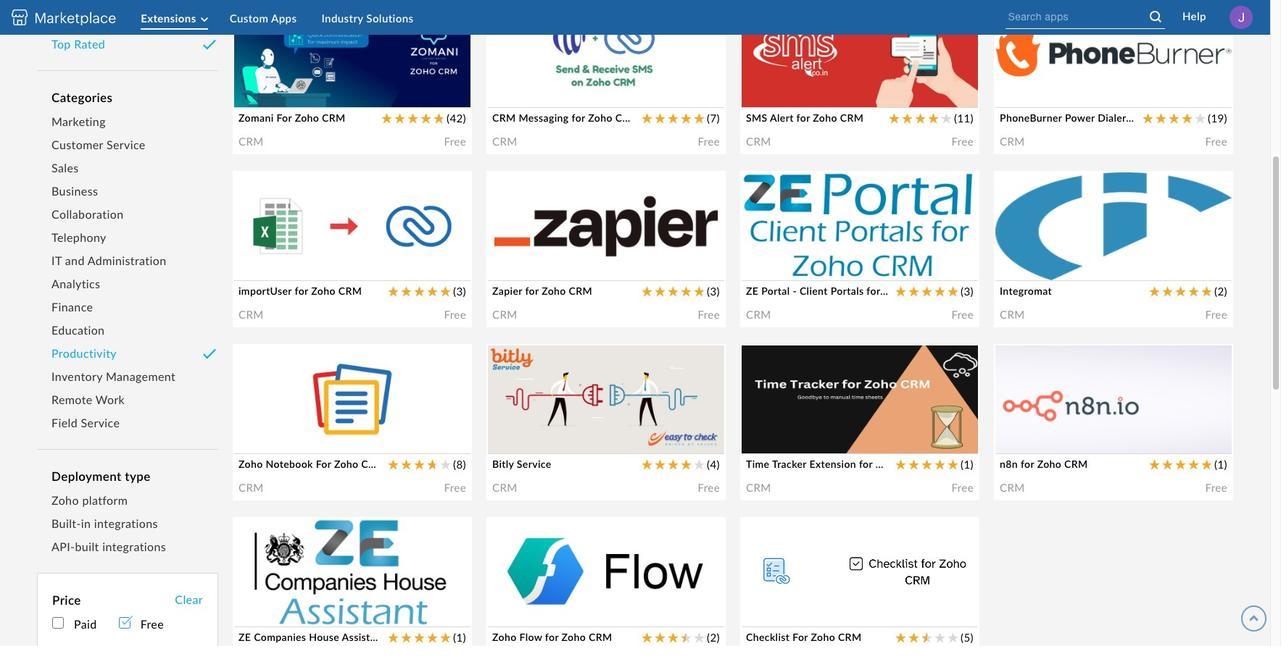 Task type: locate. For each thing, give the bounding box(es) containing it.
★ ★ ★ ★ ★ (1) for time tracker extension for zoho crm
[[896, 458, 974, 471]]

that
[[589, 251, 610, 264], [347, 424, 367, 437], [834, 424, 854, 437]]

with inside revolutionize content creation in zoho crm with zomani free
[[272, 95, 295, 108]]

clear link
[[175, 593, 203, 607]]

and right it
[[65, 254, 85, 268]]

0 horizontal spatial a
[[244, 424, 252, 437]]

0 horizontal spatial ★ ★
[[752, 575, 776, 588]]

1 horizontal spatial that
[[589, 251, 610, 264]]

importuser down files
[[239, 285, 292, 297]]

★ ★ ★ ★ ★ (1) down third-
[[1150, 458, 1228, 471]]

★ ★ ★ ★ ★ (1) for n8n for zoho crm
[[1150, 458, 1228, 471]]

attach down the rich at the bottom of the page
[[278, 459, 310, 472]]

dialer
[[1098, 112, 1127, 124]]

1 horizontal spatial ★ ★ ★ ★ ★ (19)
[[1143, 112, 1228, 125]]

importuser
[[244, 185, 319, 202], [239, 285, 292, 297]]

1 vertical spatial ★ ★ ★ ★ ★ (4)
[[642, 458, 720, 471]]

companies inside ze companies house assistant for zoho crm crm
[[266, 532, 339, 549]]

0 horizontal spatial assistant
[[342, 632, 386, 644]]

- for ze portal - client portals for zoho crm
[[793, 285, 797, 297]]

business
[[498, 78, 542, 91], [51, 184, 98, 198]]

companies for ze companies house assistant for zoho crm
[[254, 632, 306, 644]]

integrations
[[94, 517, 158, 531], [102, 540, 166, 554], [575, 598, 635, 611]]

0 vertical spatial assistant
[[389, 532, 450, 549]]

zomani down revolutionize
[[239, 112, 274, 124]]

apps up n8n for zoho crm
[[1035, 442, 1059, 455]]

0 vertical spatial (11)
[[817, 55, 837, 68]]

apps inside automatically connect zoho crm to third- party apps with n8n
[[1035, 442, 1059, 455]]

notebook up solution
[[282, 358, 349, 376]]

★ ★ ★ ★ down creation
[[381, 112, 432, 125]]

1 horizontal spatial users
[[412, 424, 438, 437]]

into
[[268, 268, 288, 281], [305, 615, 325, 628]]

automatically inside automatically import uk beta companies house data into zoho crm
[[244, 598, 313, 611]]

automatically up data
[[244, 598, 313, 611]]

newest link
[[51, 9, 204, 33]]

1 horizontal spatial (7)
[[707, 112, 720, 125]]

1 vertical spatial n8n
[[1087, 442, 1106, 455]]

to inside automatically connect zoho crm to third- party apps with n8n
[[1178, 424, 1189, 437]]

integrations down the built-in integrations "link"
[[102, 540, 166, 554]]

zoho inside import users easily and efficiently from xls files into  zoho crm
[[291, 268, 317, 281]]

1 horizontal spatial you
[[752, 459, 771, 472]]

(7) up messaging
[[564, 55, 577, 68]]

in right urls
[[595, 424, 604, 437]]

top rated
[[51, 37, 105, 51]]

★ ★ ★ ★ ★ (3) for import users easily and efficiently from xls files into  zoho crm
[[388, 285, 466, 298]]

0 vertical spatial time
[[752, 358, 785, 376]]

and inside a powerful solution that enables users to take rich text notes, attach photos, record audio, attach files, and add to-do items
[[339, 459, 358, 472]]

built-
[[51, 517, 81, 531]]

integromat for integromat crm
[[1006, 185, 1079, 202]]

flow down create
[[520, 632, 542, 644]]

zoho notebook for zoho crm down notes,
[[239, 458, 385, 471]]

importuser for zoho crm
[[239, 285, 362, 297]]

0 vertical spatial business
[[498, 78, 542, 91]]

messaging
[[519, 112, 569, 124]]

(3) for import users easily and efficiently from xls files into  zoho crm
[[453, 285, 466, 298]]

0 horizontal spatial text
[[291, 442, 311, 455]]

1 horizontal spatial can
[[917, 442, 935, 455]]

crm inside automatically connect zoho crm to third- party apps with n8n
[[1150, 424, 1175, 437]]

the inside get the easiest, most cost-effective power dialer for zoho crm
[[1027, 78, 1044, 91]]

n8n inside n8n for zoho crm crm
[[1006, 358, 1031, 376]]

business up faster on the top left of the page
[[498, 78, 542, 91]]

zoho inside crm messaging for zoho crm ★ ★ ★ ★ ★ (7)
[[588, 112, 613, 124]]

zoho inside automatically import uk beta companies house data into zoho crm
[[328, 615, 353, 628]]

and right easily
[[342, 251, 361, 264]]

0 vertical spatial apps
[[563, 251, 586, 264]]

service down "bitly."
[[517, 458, 552, 471]]

★ ★ ★ ★ ★ (1) down help
[[896, 458, 974, 471]]

1 horizontal spatial powerful
[[762, 424, 808, 437]]

importuser for importuser for zoho crm
[[239, 285, 292, 297]]

1 horizontal spatial better
[[794, 459, 825, 472]]

with for shorten long urls in zoho crm with bitly. free
[[664, 424, 686, 437]]

0 vertical spatial portal
[[774, 185, 813, 202]]

0 vertical spatial (19)
[[1071, 55, 1091, 68]]

zoho inside automatically connect zoho crm to third- party apps with n8n
[[1121, 424, 1147, 437]]

1 vertical spatial time
[[746, 458, 770, 471]]

automatically inside automatically connect zoho crm to third- party apps with n8n
[[1006, 424, 1075, 437]]

0 horizontal spatial ★ ★ ★ ★ ★ (11)
[[752, 55, 837, 68]]

free
[[438, 134, 461, 147], [692, 134, 714, 147], [946, 134, 968, 147], [1200, 134, 1222, 147], [444, 135, 466, 148], [698, 135, 720, 148], [952, 135, 974, 148], [1206, 135, 1228, 148], [438, 307, 461, 320], [692, 307, 714, 320], [946, 307, 968, 320], [1200, 307, 1222, 320], [444, 308, 466, 321], [698, 308, 720, 321], [952, 308, 974, 321], [1206, 308, 1228, 321], [438, 480, 461, 493], [692, 480, 714, 493], [946, 480, 968, 493], [1200, 480, 1222, 493], [444, 482, 466, 495], [698, 482, 720, 495], [952, 482, 974, 495], [1206, 482, 1228, 495], [140, 618, 164, 632]]

1 horizontal spatial -
[[817, 185, 823, 202]]

0 vertical spatial importuser
[[244, 185, 319, 202]]

zapier
[[492, 285, 523, 297]]

(11) up expert in sms automation
[[817, 55, 837, 68]]

★ ★ ★ for zoho notebook for zoho crm
[[388, 458, 425, 471]]

(42) for crm
[[310, 55, 329, 68]]

portals for ze portal - client portals for zoho crm crm
[[870, 185, 916, 202]]

portal down "portals"
[[762, 285, 790, 297]]

extension up offers
[[840, 358, 906, 376]]

crm inside revolutionize content creation in zoho crm with zomani free
[[244, 95, 269, 108]]

client down client portals for zoho crm
[[800, 285, 828, 297]]

house down import
[[309, 632, 340, 644]]

extension for time tracker extension for zoho crm crm
[[840, 358, 906, 376]]

the right interlink
[[543, 251, 560, 264]]

attach
[[348, 442, 379, 455], [278, 459, 310, 472]]

service down "work" on the bottom left of the page
[[81, 416, 120, 430]]

users down "★ ★ ★ ★ ★"
[[281, 251, 308, 264]]

notebook
[[282, 358, 349, 376], [266, 458, 313, 471]]

apps up the "zapier for zoho crm"
[[563, 251, 586, 264]]

1 horizontal spatial (42)
[[447, 112, 466, 125]]

★ ★ ★ ★ ★ (19) down the power
[[1143, 112, 1228, 125]]

(7) left alert
[[707, 112, 720, 125]]

flow
[[536, 532, 568, 549], [520, 632, 542, 644]]

assistant for ze companies house assistant for zoho crm
[[342, 632, 386, 644]]

★ ★ ★ ★ for zomani for zoho crm
[[381, 112, 432, 125]]

0 horizontal spatial to
[[441, 424, 452, 437]]

0 horizontal spatial (4)
[[564, 402, 577, 415]]

0 vertical spatial ★ ★ ★ ★ ★ (4)
[[498, 402, 577, 415]]

★ ★ up checklist
[[752, 575, 776, 588]]

and
[[530, 95, 549, 108], [342, 251, 361, 264], [65, 254, 85, 268], [796, 442, 814, 455], [339, 459, 358, 472]]

1 vertical spatial can
[[774, 459, 791, 472]]

0 horizontal spatial portals
[[831, 285, 864, 297]]

★ ★ ★ ★ for crm
[[244, 55, 295, 68]]

2 vertical spatial client
[[800, 285, 828, 297]]

to inside a powerful solution that enables users to take rich text notes, attach photos, record audio, attach files, and add to-do items
[[441, 424, 452, 437]]

zoho inside get the easiest, most cost-effective power dialer for zoho crm
[[1054, 95, 1080, 108]]

better up an
[[794, 459, 825, 472]]

tool
[[811, 424, 831, 437]]

text
[[545, 78, 565, 91], [291, 442, 311, 455]]

2 powerful from the left
[[762, 424, 808, 437]]

attach up 'add'
[[348, 442, 379, 455]]

- up client portals for zoho crm
[[817, 185, 823, 202]]

zoho inside n8n for zoho crm crm
[[1058, 358, 1092, 376]]

service for field service
[[81, 416, 120, 430]]

house inside ze companies house assistant for zoho crm crm
[[343, 532, 386, 549]]

portal inside ze portal - client portals for zoho crm crm
[[774, 185, 813, 202]]

portals inside ze portal - client portals for zoho crm crm
[[870, 185, 916, 202]]

crm inside integromat crm
[[1006, 207, 1031, 220]]

1 vertical spatial (19)
[[1208, 112, 1228, 125]]

integromat crm
[[1006, 185, 1079, 220]]

into right data
[[305, 615, 325, 628]]

★ (2) left checklist
[[694, 632, 720, 645]]

zomani down 'content' in the top of the page
[[298, 95, 335, 108]]

a inside a powerful tool that offers automatic time tracking and detailed reports, so can help you can better manage your team's workload an ...
[[752, 424, 759, 437]]

with inside interlink the apps that you use with zoho crm.
[[654, 251, 677, 264]]

2 horizontal spatial ★ ★ ★
[[642, 632, 679, 645]]

easily
[[311, 251, 339, 264]]

integrations right custom
[[575, 598, 635, 611]]

integrations up api-built integrations link
[[94, 517, 158, 531]]

0 horizontal spatial business
[[51, 184, 98, 198]]

extension inside the time tracker extension for zoho crm crm
[[840, 358, 906, 376]]

importuser inside importuser for zoho crm crm
[[244, 185, 319, 202]]

bitly inside 'bitly service crm'
[[498, 358, 528, 376]]

for
[[1037, 95, 1051, 108], [572, 112, 586, 124], [797, 112, 810, 124], [1129, 112, 1143, 124], [323, 185, 342, 202], [920, 185, 939, 202], [823, 251, 837, 264], [295, 285, 308, 297], [525, 285, 539, 297], [867, 285, 881, 297], [910, 358, 928, 376], [1035, 358, 1054, 376], [859, 458, 873, 471], [1021, 458, 1035, 471], [454, 532, 473, 549], [572, 532, 591, 549], [388, 632, 402, 644], [545, 632, 559, 644]]

creation
[[357, 78, 398, 91]]

0 vertical spatial (2)
[[1215, 285, 1228, 298]]

industry solutions link
[[322, 9, 435, 29]]

tracker up ★ (1) at the right bottom of the page
[[788, 358, 836, 376]]

better inside a powerful tool that offers automatic time tracking and detailed reports, so can help you can better manage your team's workload an ...
[[794, 459, 825, 472]]

client inside ze portal - client portals for zoho crm crm
[[827, 185, 866, 202]]

0 vertical spatial portals
[[870, 185, 916, 202]]

sms up sms alert for zoho crm
[[801, 78, 823, 91]]

1 vertical spatial ★ ★ ★ ★
[[381, 112, 432, 125]]

extension down detailed
[[810, 458, 857, 471]]

with inside shorten long urls in zoho crm with bitly. free
[[664, 424, 686, 437]]

1 horizontal spatial to
[[623, 78, 634, 91]]

companies up import
[[266, 532, 339, 549]]

built-in integrations
[[51, 517, 158, 531]]

n8n inside automatically connect zoho crm to third- party apps with n8n
[[1087, 442, 1106, 455]]

with for interlink the apps that you use with zoho crm.
[[654, 251, 677, 264]]

house up uk
[[343, 532, 386, 549]]

2 vertical spatial house
[[309, 632, 340, 644]]

- for ze portal - client portals for zoho crm crm
[[817, 185, 823, 202]]

solutions
[[367, 12, 414, 25]]

0 vertical spatial tracker
[[788, 358, 836, 376]]

text down ★ ★ (7)
[[545, 78, 565, 91]]

service down marketing link
[[107, 138, 146, 152]]

integromat for integromat
[[1000, 285, 1052, 297]]

service for customer service
[[107, 138, 146, 152]]

notebook down the rich at the bottom of the page
[[266, 458, 313, 471]]

2 vertical spatial n8n
[[1000, 458, 1018, 471]]

0 vertical spatial ★ ★ ★ ★ ★ (11)
[[752, 55, 837, 68]]

★ ★ ★ ★ ★ (1) down the beta
[[388, 632, 466, 645]]

0 horizontal spatial into
[[268, 268, 288, 281]]

★ ★ ★ ★ ★ (11) for sms alert for zoho crm
[[889, 112, 974, 125]]

third-
[[1192, 424, 1220, 437]]

time inside the time tracker extension for zoho crm crm
[[752, 358, 785, 376]]

★ ★ ★ ★ ★ (19)
[[1006, 55, 1091, 68], [1143, 112, 1228, 125]]

1 vertical spatial ★ ★
[[896, 632, 920, 645]]

client left "portals"
[[752, 251, 782, 264]]

you
[[613, 251, 631, 264], [752, 459, 771, 472]]

do
[[397, 459, 410, 472]]

1 powerful from the left
[[255, 424, 300, 437]]

0 vertical spatial sms
[[801, 78, 823, 91]]

into right files
[[268, 268, 288, 281]]

tracker inside the time tracker extension for zoho crm crm
[[788, 358, 836, 376]]

that left use
[[589, 251, 610, 264]]

sales link
[[51, 157, 204, 180]]

★ ★ ★ for zoho flow for zoho crm
[[642, 632, 679, 645]]

business down sales
[[51, 184, 98, 198]]

and left 'add'
[[339, 459, 358, 472]]

shorten long urls in zoho crm with bitly. free
[[498, 424, 714, 493]]

with
[[272, 95, 295, 108], [654, 251, 677, 264], [664, 424, 686, 437], [1061, 442, 1084, 455]]

0 horizontal spatial can
[[774, 459, 791, 472]]

1 horizontal spatial portals
[[870, 185, 916, 202]]

1 horizontal spatial into
[[305, 615, 325, 628]]

a inside a powerful solution that enables users to take rich text notes, attach photos, record audio, attach files, and add to-do items
[[244, 424, 252, 437]]

2 horizontal spatial to
[[1178, 424, 1189, 437]]

automatically import uk beta companies house data into zoho crm
[[244, 598, 454, 628]]

companies down data
[[254, 632, 306, 644]]

★ ★ ★ ★ up revolutionize
[[244, 55, 295, 68]]

effective
[[1141, 78, 1185, 91]]

★ (2) up create custom integrations
[[550, 575, 577, 588]]

ze inside ze companies house assistant for zoho crm crm
[[244, 532, 262, 549]]

0 horizontal spatial ★ ★ ★
[[388, 458, 425, 471]]

1 vertical spatial house
[[244, 615, 277, 628]]

house inside automatically import uk beta companies house data into zoho crm
[[244, 615, 277, 628]]

(3) for interlink the apps that you use with zoho crm.
[[707, 285, 720, 298]]

for inside ze portal - client portals for zoho crm crm
[[920, 185, 939, 202]]

extension
[[840, 358, 906, 376], [810, 458, 857, 471]]

0 horizontal spatial apps
[[563, 251, 586, 264]]

checklist for zoho crm
[[746, 632, 862, 644]]

finance link
[[51, 296, 204, 319]]

in inside revolutionize content creation in zoho crm with zomani free
[[402, 78, 411, 91]]

★ link
[[244, 53, 256, 68], [257, 53, 269, 68], [271, 53, 282, 68], [284, 53, 295, 68], [537, 53, 549, 68], [550, 53, 562, 68], [752, 53, 763, 68], [765, 53, 776, 68], [778, 53, 789, 68], [791, 53, 802, 68], [804, 53, 815, 68], [1006, 53, 1017, 68], [1019, 53, 1030, 68], [1032, 53, 1043, 68], [1045, 53, 1056, 68], [1058, 53, 1069, 68], [381, 107, 393, 125], [395, 107, 406, 125], [408, 107, 419, 125], [421, 107, 432, 125], [642, 107, 653, 125], [655, 107, 666, 125], [668, 107, 679, 125], [681, 107, 692, 125], [694, 107, 705, 125], [889, 107, 900, 125], [902, 107, 913, 125], [915, 107, 926, 125], [928, 107, 939, 125], [941, 107, 953, 125], [1143, 107, 1154, 125], [1156, 107, 1167, 125], [1169, 107, 1180, 125], [1182, 107, 1193, 125], [1195, 107, 1206, 125], [244, 226, 256, 242], [257, 226, 269, 242], [271, 226, 282, 242], [284, 226, 295, 242], [297, 226, 308, 242], [498, 226, 509, 242], [511, 226, 522, 242], [524, 226, 536, 242], [537, 226, 549, 242], [550, 226, 562, 242], [752, 226, 763, 242], [765, 226, 776, 242], [778, 226, 789, 242], [791, 226, 802, 242], [804, 226, 815, 242], [1006, 226, 1017, 242], [1032, 226, 1043, 242], [388, 280, 399, 298], [401, 280, 412, 298], [414, 280, 425, 298], [427, 280, 438, 298], [440, 280, 451, 298], [642, 280, 653, 298], [655, 280, 666, 298], [668, 280, 679, 298], [681, 280, 692, 298], [694, 280, 705, 298], [896, 280, 907, 298], [909, 280, 920, 298], [922, 280, 933, 298], [935, 280, 946, 298], [948, 280, 959, 298], [1150, 280, 1161, 298], [1163, 280, 1174, 298], [1176, 280, 1187, 298], [1189, 280, 1200, 298], [1202, 280, 1213, 298], [498, 400, 509, 415], [511, 400, 522, 415], [524, 400, 536, 415], [537, 400, 549, 415], [550, 400, 562, 415], [804, 400, 815, 415], [1006, 400, 1017, 415], [1019, 400, 1030, 415], [1032, 400, 1043, 415], [1045, 400, 1056, 415], [1058, 400, 1069, 415], [388, 453, 399, 471], [401, 453, 412, 471], [414, 453, 425, 471], [440, 453, 451, 471], [642, 453, 653, 471], [655, 453, 666, 471], [668, 453, 679, 471], [681, 453, 692, 471], [694, 453, 705, 471], [896, 453, 907, 471], [909, 453, 920, 471], [922, 453, 933, 471], [935, 453, 946, 471], [948, 453, 959, 471], [1150, 453, 1161, 471], [1163, 453, 1174, 471], [1176, 453, 1187, 471], [1189, 453, 1200, 471], [1202, 453, 1213, 471], [244, 573, 256, 588], [257, 573, 269, 588], [271, 573, 282, 588], [284, 573, 295, 588], [297, 573, 308, 588], [498, 573, 509, 588], [511, 573, 522, 588], [524, 573, 536, 588], [537, 573, 549, 598], [550, 573, 562, 588], [752, 573, 763, 588], [765, 573, 776, 588], [791, 573, 802, 588], [388, 627, 399, 645], [401, 627, 412, 645], [414, 627, 425, 645], [427, 627, 438, 645], [440, 627, 451, 645], [642, 627, 653, 645], [655, 627, 666, 645], [668, 627, 679, 645], [681, 627, 692, 647], [694, 627, 705, 645], [896, 627, 907, 645], [909, 627, 920, 645], [935, 627, 946, 645], [948, 627, 959, 645]]

companies inside automatically import uk beta companies house data into zoho crm
[[398, 598, 454, 611]]

flow for zoho flow for zoho crm
[[520, 632, 542, 644]]

0 vertical spatial you
[[613, 251, 631, 264]]

you left use
[[613, 251, 631, 264]]

(42)
[[310, 55, 329, 68], [447, 112, 466, 125]]

automatic
[[890, 424, 940, 437]]

for up "enables"
[[353, 358, 374, 376]]

the
[[1006, 251, 1025, 264]]

0 vertical spatial ★ ★ ★
[[388, 458, 425, 471]]

tracking
[[752, 442, 793, 455]]

crm inside import users easily and efficiently from xls files into  zoho crm
[[320, 268, 345, 281]]

education
[[51, 323, 105, 337]]

0 vertical spatial house
[[343, 532, 386, 549]]

- inside ze portal - client portals for zoho crm crm
[[817, 185, 823, 202]]

client up client portals for zoho crm
[[827, 185, 866, 202]]

1 a from the left
[[244, 424, 252, 437]]

2 horizontal spatial house
[[343, 532, 386, 549]]

the inside interlink the apps that you use with zoho crm.
[[543, 251, 560, 264]]

1 horizontal spatial assistant
[[389, 532, 450, 549]]

your
[[870, 459, 892, 472]]

that left "enables"
[[347, 424, 367, 437]]

0 horizontal spatial house
[[244, 615, 277, 628]]

(19) down the power
[[1208, 112, 1228, 125]]

service inside 'bitly service crm'
[[532, 358, 580, 376]]

productivity link
[[51, 342, 204, 366]]

0 vertical spatial (7)
[[564, 55, 577, 68]]

1 vertical spatial sms
[[746, 112, 768, 124]]

zoho notebook for zoho crm up solution
[[244, 358, 449, 376]]

that inside a powerful tool that offers automatic time tracking and detailed reports, so can help you can better manage your team's workload an ...
[[834, 424, 854, 437]]

0 horizontal spatial you
[[613, 251, 631, 264]]

0 vertical spatial users
[[281, 251, 308, 264]]

for inside get the easiest, most cost-effective power dialer for zoho crm
[[1037, 95, 1051, 108]]

phoneburner
[[1000, 112, 1063, 124]]

0 horizontal spatial users
[[281, 251, 308, 264]]

(19) up easiest,
[[1071, 55, 1091, 68]]

and up messaging
[[530, 95, 549, 108]]

assistant inside ze companies house assistant for zoho crm crm
[[389, 532, 450, 549]]

crm inside automatically import uk beta companies house data into zoho crm
[[357, 615, 382, 628]]

can right 'so'
[[917, 442, 935, 455]]

- down "portals"
[[793, 285, 797, 297]]

to
[[623, 78, 634, 91], [441, 424, 452, 437], [1178, 424, 1189, 437]]

a up tracking
[[752, 424, 759, 437]]

and down tool
[[796, 442, 814, 455]]

bitly down "bitly."
[[492, 458, 514, 471]]

1 vertical spatial extension
[[810, 458, 857, 471]]

ze for ze companies house assistant for zoho crm crm
[[244, 532, 262, 549]]

1 vertical spatial automatically
[[244, 598, 313, 611]]

integromat up glue
[[1006, 185, 1079, 202]]

flow inside zoho flow for zoho crm crm
[[536, 532, 568, 549]]

deployment type
[[51, 469, 151, 484]]

service up long
[[532, 358, 580, 376]]

1 vertical spatial assistant
[[342, 632, 386, 644]]

0 vertical spatial n8n
[[1006, 358, 1031, 376]]

★ ★ ★ ★ ★ (11)
[[752, 55, 837, 68], [889, 112, 974, 125]]

(19) for phoneburner power dialer for zoho crm
[[1208, 112, 1228, 125]]

record
[[423, 442, 455, 455]]

in right creation
[[402, 78, 411, 91]]

bitly up the shorten at the bottom left
[[498, 358, 528, 376]]

(2)
[[1215, 285, 1228, 298], [564, 575, 577, 588], [707, 632, 720, 645]]

powerful up tracking
[[762, 424, 808, 437]]

the right get
[[1027, 78, 1044, 91]]

automatically
[[1006, 424, 1075, 437], [244, 598, 313, 611]]

users inside import users easily and efficiently from xls files into  zoho crm
[[281, 251, 308, 264]]

ze inside ze portal - client portals for zoho crm crm
[[752, 185, 770, 202]]

(8) up solution
[[310, 402, 323, 415]]

import
[[316, 598, 350, 611]]

powerful inside a powerful solution that enables users to take rich text notes, attach photos, record audio, attach files, and add to-do items
[[255, 424, 300, 437]]

importuser for zoho crm crm
[[244, 185, 417, 220]]

categories
[[51, 90, 113, 105]]

1 horizontal spatial zomani
[[298, 95, 335, 108]]

help link
[[1179, 6, 1210, 26]]

0 vertical spatial extension
[[840, 358, 906, 376]]

to left the close
[[623, 78, 634, 91]]

clear
[[175, 593, 203, 607]]

0 vertical spatial into
[[268, 268, 288, 281]]

1 horizontal spatial ★ ★ ★ ★
[[381, 112, 432, 125]]

0 horizontal spatial (8)
[[310, 402, 323, 415]]

powerful up the rich at the bottom of the page
[[255, 424, 300, 437]]

time for time tracker extension for zoho crm crm
[[752, 358, 785, 376]]

companies right the beta
[[398, 598, 454, 611]]

telephony
[[51, 231, 106, 244]]

★ ★ left the ★ ★ (5)
[[896, 632, 920, 645]]

automatically up 'party'
[[1006, 424, 1075, 437]]

importuser up "★ ★ ★ ★ ★"
[[244, 185, 319, 202]]

crm messaging for zoho crm ★ ★ ★ ★ ★ (7)
[[492, 112, 720, 125]]

portal
[[774, 185, 813, 202], [762, 285, 790, 297]]

house left data
[[244, 615, 277, 628]]

0 horizontal spatial zomani
[[239, 112, 274, 124]]

free inside shorten long urls in zoho crm with bitly. free
[[692, 480, 714, 493]]

users inside a powerful solution that enables users to take rich text notes, attach photos, record audio, attach files, and add to-do items
[[412, 424, 438, 437]]

n8n for n8n for zoho crm crm
[[1006, 358, 1031, 376]]

zoho notebook for zoho crm
[[244, 358, 449, 376], [239, 458, 385, 471]]

1 vertical spatial better
[[794, 459, 825, 472]]

★ ★ ★ ★ ★ (3) for client portals for zoho crm
[[896, 285, 974, 298]]

1 vertical spatial (11)
[[954, 112, 974, 125]]

customer
[[51, 138, 103, 152]]

bitly for bitly service crm
[[498, 358, 528, 376]]

2 a from the left
[[752, 424, 759, 437]]

a up take
[[244, 424, 252, 437]]

that up detailed
[[834, 424, 854, 437]]

sms left alert
[[746, 112, 768, 124]]

education link
[[51, 319, 204, 342]]

powerful for zoho notebook for zoho crm
[[255, 424, 300, 437]]

0 vertical spatial ★ ★ ★ ★
[[244, 55, 295, 68]]

1 vertical spatial (8)
[[453, 458, 466, 471]]

zoho flow for zoho crm crm
[[498, 532, 666, 566]]

business inside business link
[[51, 184, 98, 198]]

it
[[51, 254, 62, 268]]

text inside business text messaging to close deals faster and provide better service free
[[545, 78, 565, 91]]

crm inside get the easiest, most cost-effective power dialer for zoho crm
[[1083, 95, 1108, 108]]

1 vertical spatial into
[[305, 615, 325, 628]]

0 horizontal spatial powerful
[[255, 424, 300, 437]]

extensions link
[[141, 12, 208, 26]]

0 vertical spatial text
[[545, 78, 565, 91]]

1 vertical spatial (42)
[[447, 112, 466, 125]]

finance
[[51, 300, 93, 314]]

(11) left phoneburner
[[954, 112, 974, 125]]

integromat down the
[[1000, 285, 1052, 297]]

text right the rich at the bottom of the page
[[291, 442, 311, 455]]

1 vertical spatial bitly
[[492, 458, 514, 471]]

business inside business text messaging to close deals faster and provide better service free
[[498, 78, 542, 91]]

1 vertical spatial apps
[[1035, 442, 1059, 455]]

that for zoho notebook for zoho crm
[[347, 424, 367, 437]]

time tracker extension for zoho crm
[[746, 458, 927, 471]]

1 horizontal spatial automatically
[[1006, 424, 1075, 437]]

portal up "portals"
[[774, 185, 813, 202]]

1 vertical spatial ★ ★ ★
[[498, 575, 536, 588]]

to up record
[[441, 424, 452, 437]]

you inside interlink the apps that you use with zoho crm.
[[613, 251, 631, 264]]

expert in sms automation
[[752, 78, 885, 91]]

that inside a powerful solution that enables users to take rich text notes, attach photos, record audio, attach files, and add to-do items
[[347, 424, 367, 437]]

flow up custom
[[536, 532, 568, 549]]

the right of
[[1066, 251, 1082, 264]]

automatically connect zoho crm to third- party apps with n8n
[[1006, 424, 1220, 455]]

powerful inside a powerful tool that offers automatic time tracking and detailed reports, so can help you can better manage your team's workload an ...
[[762, 424, 808, 437]]

★ ★ ★ ★ ★ (19) up easiest,
[[1006, 55, 1091, 68]]

deployment
[[51, 469, 122, 484]]

(1)
[[817, 402, 830, 415], [1071, 402, 1084, 415], [961, 458, 974, 471], [1215, 458, 1228, 471], [310, 575, 323, 588], [453, 632, 466, 645]]

integromat
[[1006, 185, 1079, 202], [1000, 285, 1052, 297]]

can up workload
[[774, 459, 791, 472]]

0 vertical spatial ★ (2)
[[550, 575, 577, 588]]

★ ★ ★ ★ ★ (19) for phoneburner power dialer for zoho crm
[[1143, 112, 1228, 125]]

1 horizontal spatial ★ ★ ★ ★ ★ (4)
[[642, 458, 720, 471]]



Task type: describe. For each thing, give the bounding box(es) containing it.
1 vertical spatial notebook
[[266, 458, 313, 471]]

api-built integrations
[[51, 540, 166, 554]]

time for time tracker extension for zoho crm
[[746, 458, 770, 471]]

inventory
[[51, 370, 103, 384]]

crm inside 'bitly service crm'
[[498, 380, 523, 393]]

1 vertical spatial (2)
[[564, 575, 577, 588]]

ze for ze companies house assistant for zoho crm
[[239, 632, 251, 644]]

the for get
[[1027, 78, 1044, 91]]

shorten
[[498, 424, 538, 437]]

ze portal - client portals for zoho crm crm
[[752, 185, 1014, 220]]

for down revolutionize
[[277, 112, 292, 124]]

assistant for ze companies house assistant for zoho crm crm
[[389, 532, 450, 549]]

remote work link
[[51, 389, 204, 412]]

paid
[[74, 618, 97, 632]]

provide
[[552, 95, 590, 108]]

business for business
[[51, 184, 98, 198]]

a powerful solution that enables users to take rich text notes, attach photos, record audio, attach files, and add to-do items
[[244, 424, 455, 472]]

import
[[244, 251, 278, 264]]

get the easiest, most cost-effective power dialer for zoho crm
[[1006, 78, 1220, 108]]

★ ★ ★ ★ ★ (3) for interlink the apps that you use with zoho crm.
[[642, 285, 720, 298]]

phoneburner power dialer for zoho crm
[[1000, 112, 1197, 124]]

field
[[51, 416, 78, 430]]

integrations for built-in integrations
[[94, 517, 158, 531]]

ze companies house assistant for zoho crm
[[239, 632, 456, 644]]

xls
[[444, 251, 458, 264]]

collaboration
[[51, 207, 124, 221]]

the for interlink
[[543, 251, 560, 264]]

long
[[541, 424, 563, 437]]

a powerful tool that offers automatic time tracking and detailed reports, so can help you can better manage your team's workload an ...
[[752, 424, 965, 490]]

(11) for crm
[[817, 55, 837, 68]]

client portals for zoho crm
[[752, 251, 894, 264]]

use
[[634, 251, 652, 264]]

glue
[[1028, 251, 1049, 264]]

alert
[[770, 112, 794, 124]]

★ (1)
[[804, 402, 830, 415]]

Search apps search field
[[1006, 6, 1148, 28]]

text inside a powerful solution that enables users to take rich text notes, attach photos, record audio, attach files, and add to-do items
[[291, 442, 311, 455]]

industry solutions
[[322, 12, 414, 25]]

tracker for time tracker extension for zoho crm
[[772, 458, 807, 471]]

manage
[[828, 459, 867, 472]]

free inside revolutionize content creation in zoho crm with zomani free
[[438, 134, 461, 147]]

with for revolutionize content creation in zoho crm with zomani free
[[272, 95, 295, 108]]

bitly for bitly service
[[492, 458, 514, 471]]

custom
[[230, 12, 269, 25]]

1 horizontal spatial attach
[[348, 442, 379, 455]]

1 vertical spatial attach
[[278, 459, 310, 472]]

api-built integrations link
[[51, 540, 166, 554]]

zoho inside shorten long urls in zoho crm with bitly. free
[[607, 424, 633, 437]]

urls
[[566, 424, 592, 437]]

of
[[1052, 251, 1063, 264]]

1 horizontal spatial (8)
[[453, 458, 466, 471]]

field service link
[[51, 412, 204, 435]]

that inside interlink the apps that you use with zoho crm.
[[589, 251, 610, 264]]

marketing link
[[51, 110, 204, 133]]

business link
[[51, 180, 204, 203]]

white image
[[1147, 9, 1165, 27]]

2 horizontal spatial the
[[1066, 251, 1082, 264]]

service for bitly service
[[517, 458, 552, 471]]

industry
[[322, 12, 364, 25]]

it and administration link
[[51, 249, 204, 273]]

take
[[244, 442, 266, 455]]

api-
[[51, 540, 75, 554]]

★ ★ ★ ★ ★ (11) for crm
[[752, 55, 837, 68]]

ze for ze portal - client portals for zoho crm
[[746, 285, 759, 297]]

extensions
[[141, 12, 196, 25]]

zoho inside ze portal - client portals for zoho crm crm
[[943, 185, 977, 202]]

productivity
[[51, 347, 117, 360]]

and inside a powerful tool that offers automatic time tracking and detailed reports, so can help you can better manage your team's workload an ...
[[796, 442, 814, 455]]

platform
[[82, 494, 128, 508]]

and inside business text messaging to close deals faster and provide better service free
[[530, 95, 549, 108]]

automatically for ze companies house assistant for zoho crm
[[244, 598, 313, 611]]

for inside crm messaging for zoho crm ★ ★ ★ ★ ★ (7)
[[572, 112, 586, 124]]

for inside importuser for zoho crm crm
[[323, 185, 342, 202]]

to inside business text messaging to close deals faster and provide better service free
[[623, 78, 634, 91]]

enables
[[370, 424, 408, 437]]

for inside ze companies house assistant for zoho crm crm
[[454, 532, 473, 549]]

1 vertical spatial zomani
[[239, 112, 274, 124]]

0 vertical spatial (4)
[[564, 402, 577, 415]]

business for business text messaging to close deals faster and provide better service free
[[498, 78, 542, 91]]

files,
[[313, 459, 336, 472]]

n8n for n8n for zoho crm
[[1000, 458, 1018, 471]]

it and administration
[[51, 254, 166, 268]]

companies for ze companies house assistant for zoho crm crm
[[266, 532, 339, 549]]

custom
[[535, 598, 571, 611]]

free inside business text messaging to close deals faster and provide better service free
[[692, 134, 714, 147]]

field service
[[51, 416, 120, 430]]

most
[[1088, 78, 1113, 91]]

integrations for create custom integrations
[[575, 598, 635, 611]]

apps
[[271, 12, 297, 25]]

analytics
[[51, 277, 100, 291]]

into inside import users easily and efficiently from xls files into  zoho crm
[[268, 268, 288, 281]]

n8n for zoho crm
[[1000, 458, 1088, 471]]

zoho inside interlink the apps that you use with zoho crm.
[[680, 251, 706, 264]]

integrations for api-built integrations
[[102, 540, 166, 554]]

in right expert
[[788, 78, 798, 91]]

custom apps
[[230, 12, 297, 25]]

★ ★ (7)
[[537, 55, 577, 68]]

(11) for sms alert for zoho crm
[[954, 112, 974, 125]]

solution
[[303, 424, 344, 437]]

1 horizontal spatial ★ (2)
[[694, 632, 720, 645]]

client for ze portal - client portals for zoho crm
[[800, 285, 828, 297]]

files
[[244, 268, 265, 281]]

0 vertical spatial zoho notebook for zoho crm
[[244, 358, 449, 376]]

in inside shorten long urls in zoho crm with bitly. free
[[595, 424, 604, 437]]

ze for ze portal - client portals for zoho crm crm
[[752, 185, 770, 202]]

and inside import users easily and efficiently from xls files into  zoho crm
[[342, 251, 361, 264]]

remote work
[[51, 393, 125, 407]]

time
[[943, 424, 965, 437]]

the glue of the internet
[[1006, 251, 1125, 264]]

with inside automatically connect zoho crm to third- party apps with n8n
[[1061, 442, 1084, 455]]

interlink
[[498, 251, 540, 264]]

1 vertical spatial (7)
[[707, 112, 720, 125]]

for inside zoho flow for zoho crm crm
[[572, 532, 591, 549]]

a for zoho notebook for zoho crm
[[244, 424, 252, 437]]

house for ze companies house assistant for zoho crm crm
[[343, 532, 386, 549]]

zoho flow for zoho crm
[[492, 632, 613, 644]]

offers
[[857, 424, 887, 437]]

administration
[[88, 254, 166, 268]]

service for bitly service crm
[[532, 358, 580, 376]]

(3) for client portals for zoho crm
[[961, 285, 974, 298]]

1 horizontal spatial (2)
[[707, 632, 720, 645]]

0 horizontal spatial ★ (2)
[[550, 575, 577, 588]]

0 vertical spatial notebook
[[282, 358, 349, 376]]

★ ★ ★ ★ ★ (1) down n8n for zoho crm crm on the right bottom
[[1006, 402, 1084, 415]]

efficiently
[[364, 251, 414, 264]]

extension for time tracker extension for zoho crm
[[810, 458, 857, 471]]

house for ze companies house assistant for zoho crm
[[309, 632, 340, 644]]

1 horizontal spatial (4)
[[707, 458, 720, 471]]

a for time tracker extension for zoho crm
[[752, 424, 759, 437]]

tracker for time tracker extension for zoho crm crm
[[788, 358, 836, 376]]

into inside automatically import uk beta companies house data into zoho crm
[[305, 615, 325, 628]]

easiest,
[[1047, 78, 1085, 91]]

client for ze portal - client portals for zoho crm crm
[[827, 185, 866, 202]]

in up built
[[81, 517, 91, 531]]

portals for ze portal - client portals for zoho crm
[[831, 285, 864, 297]]

reports,
[[861, 442, 900, 455]]

zoho inside importuser for zoho crm crm
[[346, 185, 380, 202]]

cost-
[[1116, 78, 1141, 91]]

0 horizontal spatial (7)
[[564, 55, 577, 68]]

0 vertical spatial (8)
[[310, 402, 323, 415]]

for inside the time tracker extension for zoho crm crm
[[910, 358, 928, 376]]

an
[[802, 476, 814, 490]]

create custom integrations
[[498, 598, 635, 611]]

internet
[[1085, 251, 1125, 264]]

get
[[1006, 78, 1024, 91]]

1 vertical spatial zoho notebook for zoho crm
[[239, 458, 385, 471]]

zoho platform
[[51, 494, 128, 508]]

marketing
[[51, 115, 106, 128]]

work
[[96, 393, 125, 407]]

0 horizontal spatial sms
[[746, 112, 768, 124]]

zoho inside ze companies house assistant for zoho crm crm
[[477, 532, 511, 549]]

that for time tracker extension for zoho crm
[[834, 424, 854, 437]]

1 horizontal spatial ★ ★ ★
[[498, 575, 536, 588]]

flow for zoho flow for zoho crm crm
[[536, 532, 568, 549]]

time tracker extension for zoho crm crm
[[752, 358, 1004, 393]]

faster
[[498, 95, 527, 108]]

zomani inside revolutionize content creation in zoho crm with zomani free
[[298, 95, 335, 108]]

collaboration link
[[51, 203, 204, 226]]

portal for ze portal - client portals for zoho crm
[[762, 285, 790, 297]]

deals
[[666, 78, 692, 91]]

crm inside shorten long urls in zoho crm with bitly. free
[[636, 424, 661, 437]]

rated
[[74, 37, 105, 51]]

1 vertical spatial client
[[752, 251, 782, 264]]

(5)
[[961, 632, 974, 645]]

for right checklist
[[793, 632, 808, 644]]

★ ★ ★ ★ ★ (1) for ze companies house assistant for zoho crm
[[388, 632, 466, 645]]

you inside a powerful tool that offers automatic time tracking and detailed reports, so can help you can better manage your team's workload an ...
[[752, 459, 771, 472]]

zoho inside revolutionize content creation in zoho crm with zomani free
[[414, 78, 440, 91]]

importuser for importuser for zoho crm crm
[[244, 185, 319, 202]]

apps inside interlink the apps that you use with zoho crm.
[[563, 251, 586, 264]]

for inside n8n for zoho crm crm
[[1035, 358, 1054, 376]]

better inside business text messaging to close deals faster and provide better service free
[[593, 95, 624, 108]]

★ ★ ★ ★ ★ (2)
[[1150, 285, 1228, 298]]

2 horizontal spatial (2)
[[1215, 285, 1228, 298]]

powerful for time tracker extension for zoho crm
[[762, 424, 808, 437]]

(42) for zomani for zoho crm
[[447, 112, 466, 125]]

zoho inside the time tracker extension for zoho crm crm
[[932, 358, 967, 376]]

...
[[817, 476, 826, 490]]

0 horizontal spatial ★ ★ ★ ★ ★ (4)
[[498, 402, 577, 415]]

portal for ze portal - client portals for zoho crm crm
[[774, 185, 813, 202]]

(19) for crm
[[1071, 55, 1091, 68]]

for down notes,
[[316, 458, 331, 471]]

items
[[413, 459, 441, 472]]

service
[[627, 95, 662, 108]]

team's
[[896, 459, 928, 472]]

automatically for n8n for zoho crm
[[1006, 424, 1075, 437]]

★ ★ ★ ★ ★ (1) up data
[[244, 575, 323, 588]]

management
[[106, 370, 176, 384]]

★ ★ ★ ★ ★ (19) for crm
[[1006, 55, 1091, 68]]

★ (8)
[[440, 458, 466, 471]]

data
[[280, 615, 302, 628]]



Task type: vqa. For each thing, say whether or not it's contained in the screenshot.
"Companyweb for Zoho CRM"
no



